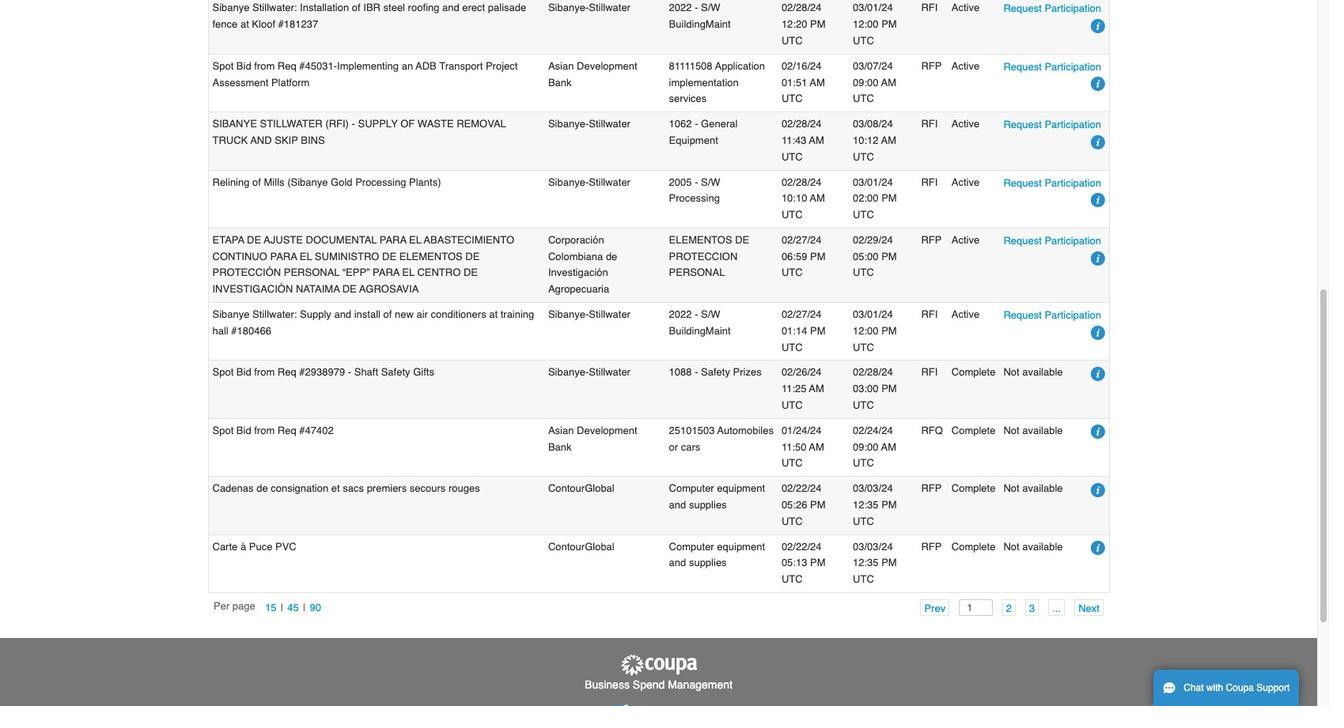 Task type: describe. For each thing, give the bounding box(es) containing it.
02/16/24 01:51 am utc
[[782, 60, 826, 105]]

not available for 02/26/24 11:25 am utc
[[1004, 367, 1064, 379]]

stillwater
[[260, 118, 323, 130]]

sibanye-stillwater for relining of mills (sibanye gold processing plants)
[[549, 176, 631, 188]]

active for 02/27/24 06:59 pm utc
[[952, 234, 980, 246]]

#2938979
[[299, 367, 345, 379]]

mills
[[264, 176, 285, 188]]

utc inside 03/08/24 10:12 am utc
[[853, 151, 875, 163]]

not available for 02/22/24 05:13 pm utc
[[1004, 541, 1064, 553]]

request participation button for 02/27/24 06:59 pm utc
[[1004, 233, 1102, 249]]

computer equipment and supplies for 05:26
[[669, 483, 765, 511]]

03/01/24 12:00 pm utc for 02/28/24 12:20 pm utc
[[853, 2, 897, 47]]

pm inside 02/28/24 12:20 pm utc
[[811, 18, 826, 30]]

active for 02/16/24 01:51 am utc
[[952, 60, 980, 72]]

02/16/24
[[782, 60, 822, 72]]

assessment
[[213, 76, 269, 88]]

application
[[715, 60, 766, 72]]

1 safety from the left
[[381, 367, 410, 379]]

roofing
[[408, 2, 440, 14]]

bank for 25101503 automobiles or cars
[[549, 441, 572, 453]]

12:00 for 02/28/24
[[853, 18, 879, 30]]

puce
[[249, 541, 273, 553]]

utc inside the 02/28/24 03:00 pm utc
[[853, 400, 875, 412]]

02/22/24 05:26 pm utc
[[782, 483, 826, 528]]

from for #2938979
[[254, 367, 275, 379]]

(rfi)
[[326, 118, 349, 130]]

gold
[[331, 176, 353, 188]]

equipment
[[669, 134, 719, 146]]

01:51
[[782, 76, 808, 88]]

pm inside the 03/01/24 02:00 pm utc
[[882, 193, 897, 204]]

supplies for 05:13
[[689, 558, 727, 570]]

automobiles
[[718, 425, 774, 437]]

utc inside 02/24/24 09:00 am utc
[[853, 458, 875, 470]]

gifts
[[413, 367, 435, 379]]

consignation
[[271, 483, 329, 495]]

stillwater: for #180466
[[253, 309, 297, 321]]

available for 02/22/24 05:26 pm utc
[[1023, 483, 1064, 495]]

sibanye- for relining of mills (sibanye gold processing plants)
[[549, 176, 589, 188]]

spot for spot bid from req #47402
[[213, 425, 234, 437]]

1062
[[669, 118, 692, 130]]

chat with coupa support
[[1184, 683, 1291, 694]]

elementos inside elementos de proteccion personal
[[669, 234, 733, 246]]

45
[[288, 602, 299, 614]]

project
[[486, 60, 518, 72]]

from for #47402
[[254, 425, 275, 437]]

coupa supplier portal image
[[619, 655, 699, 677]]

request for 02/27/24 01:14 pm utc
[[1004, 310, 1042, 322]]

services
[[669, 93, 707, 105]]

request for 02/16/24 01:51 am utc
[[1004, 61, 1042, 73]]

spend
[[633, 679, 665, 691]]

agropecuaria
[[549, 284, 610, 295]]

03:00
[[853, 383, 879, 395]]

fence
[[213, 18, 238, 30]]

03/03/24 12:35 pm utc for 02/22/24 05:26 pm utc
[[853, 483, 897, 528]]

contourglobal for 02/22/24 05:26 pm utc
[[549, 483, 615, 495]]

platform
[[271, 76, 310, 88]]

02/27/24 for 06:59
[[782, 234, 822, 246]]

09:00 for 03/07/24
[[853, 76, 879, 88]]

1 | from the left
[[281, 602, 284, 614]]

de inside corporación colombiana de investigación agropecuaria
[[606, 251, 618, 263]]

utc up 03:00
[[853, 342, 875, 354]]

02/29/24
[[853, 234, 893, 246]]

15 | 45 | 90
[[265, 602, 321, 614]]

02/27/24 06:59 pm utc
[[782, 234, 826, 279]]

spot bid from req #2938979 - shaft safety gifts
[[213, 367, 435, 379]]

rfq
[[922, 425, 943, 437]]

rfi for 02/27/24 01:14 pm utc
[[922, 309, 938, 321]]

sibanye- for sibanye stillwater: supply and install of new air conditioners at training hall  #180466
[[549, 309, 589, 321]]

navigation containing per page
[[214, 600, 326, 617]]

participation for 02/27/24 01:14 pm utc
[[1045, 310, 1102, 322]]

asian for 81111508 application implementation services
[[549, 60, 574, 72]]

available for 02/26/24 11:25 am utc
[[1023, 367, 1064, 379]]

02/28/24 10:10 am utc
[[782, 176, 826, 221]]

03/08/24 10:12 am utc
[[853, 118, 897, 163]]

bank for 81111508 application implementation services
[[549, 76, 572, 88]]

02/24/24 09:00 am utc
[[853, 425, 897, 470]]

spot bid from req #45031-implementing an adb transport project assessment platform
[[213, 60, 518, 88]]

per
[[214, 600, 230, 612]]

01/24/24
[[782, 425, 822, 437]]

am for 02/28/24 10:10 am utc
[[810, 193, 826, 204]]

stillwater for spot bid from req #2938979 - shaft safety gifts
[[589, 367, 631, 379]]

02/26/24 11:25 am utc
[[782, 367, 825, 412]]

utc inside 02/28/24 10:10 am utc
[[782, 209, 803, 221]]

adb
[[416, 60, 437, 72]]

de up continuo
[[247, 234, 261, 246]]

hall
[[213, 325, 229, 337]]

computer for 02/22/24 05:13 pm utc
[[669, 541, 715, 553]]

sibanye-stillwater for sibanye stillwater: installation of ibr steel roofing and erect palisade fence at kloof #181237
[[549, 2, 631, 14]]

3 button
[[1026, 600, 1040, 616]]

stillwater for sibanye stillwater: supply and install of new air conditioners at training hall  #180466
[[589, 309, 631, 321]]

participation for 02/28/24 11:43 am utc
[[1045, 119, 1102, 131]]

corporación
[[549, 234, 605, 246]]

rfp for 02/22/24 05:26 pm utc
[[922, 483, 942, 495]]

11:50
[[782, 441, 807, 453]]

secours
[[410, 483, 446, 495]]

asian development bank for 81111508 application implementation services
[[549, 60, 638, 88]]

02/28/24 12:20 pm utc
[[782, 2, 826, 47]]

request participation for 02/28/24 10:10 am utc
[[1004, 177, 1102, 189]]

active for 02/28/24 12:20 pm utc
[[952, 2, 980, 14]]

request participation for 02/27/24 06:59 pm utc
[[1004, 235, 1102, 247]]

carte
[[213, 541, 238, 553]]

11:43
[[782, 134, 807, 146]]

per page
[[214, 600, 256, 612]]

02/27/24 for 01:14
[[782, 309, 822, 321]]

03/01/24 for 02/27/24 01:14 pm utc
[[853, 309, 893, 321]]

personal inside elementos de proteccion personal
[[669, 267, 725, 279]]

request participation button for 02/28/24 12:20 pm utc
[[1004, 0, 1102, 17]]

active for 02/28/24 10:10 am utc
[[952, 176, 980, 188]]

am for 02/26/24 11:25 am utc
[[810, 383, 825, 395]]

relining
[[213, 176, 250, 188]]

de inside elementos de proteccion personal
[[736, 234, 750, 246]]

0 vertical spatial el
[[409, 234, 422, 246]]

...
[[1053, 603, 1062, 615]]

1 vertical spatial para
[[270, 251, 297, 263]]

documental
[[306, 234, 377, 246]]

transport
[[440, 60, 483, 72]]

sibanye- for sibanye stillwater: installation of ibr steel roofing and erect palisade fence at kloof #181237
[[549, 2, 589, 14]]

request participation for 02/28/24 12:20 pm utc
[[1004, 3, 1102, 15]]

agrosavia
[[359, 284, 419, 295]]

asian development bank for 25101503 automobiles or cars
[[549, 425, 638, 453]]

complete for 02/22/24 05:26 pm utc
[[952, 483, 996, 495]]

utc inside 02/28/24 12:20 pm utc
[[782, 35, 803, 47]]

page
[[233, 600, 256, 612]]

02/22/24 for 05:26
[[782, 483, 822, 495]]

1 vertical spatial el
[[300, 251, 312, 263]]

request participation for 02/27/24 01:14 pm utc
[[1004, 310, 1102, 322]]

03/01/24 02:00 pm utc
[[853, 176, 897, 221]]

pm inside the 02/28/24 03:00 pm utc
[[882, 383, 897, 395]]

rfi for 02/28/24 10:10 am utc
[[922, 176, 938, 188]]

de down ""epp""
[[343, 284, 357, 295]]

03/08/24
[[853, 118, 893, 130]]

chat
[[1184, 683, 1205, 694]]

utc right "02/22/24 05:26 pm utc"
[[853, 516, 875, 528]]

2005 - s/w processing
[[669, 176, 721, 204]]

3
[[1030, 603, 1036, 615]]

02/28/24 11:43 am utc
[[782, 118, 825, 163]]

s/w for 02/27/24 01:14 pm utc
[[701, 309, 721, 321]]

0 vertical spatial para
[[380, 234, 407, 246]]

11:25
[[782, 383, 807, 395]]

supplies for 05:26
[[689, 500, 727, 511]]

of inside sibanye stillwater: supply and install of new air conditioners at training hall  #180466
[[384, 309, 392, 321]]

stillwater for relining of mills (sibanye gold processing plants)
[[589, 176, 631, 188]]

2 available from the top
[[1023, 425, 1064, 437]]

2 safety from the left
[[701, 367, 731, 379]]

05:00
[[853, 251, 879, 263]]

request participation for 02/28/24 11:43 am utc
[[1004, 119, 1102, 131]]

erect
[[463, 2, 485, 14]]

pvc
[[275, 541, 297, 553]]

implementing
[[337, 60, 399, 72]]

support
[[1257, 683, 1291, 694]]

coupa
[[1227, 683, 1255, 694]]

de right "centro"
[[464, 267, 478, 279]]

proteccion
[[669, 251, 738, 263]]

90
[[310, 602, 321, 614]]

pm inside 02/22/24 05:13 pm utc
[[811, 558, 826, 570]]

25101503
[[669, 425, 715, 437]]

premiers
[[367, 483, 407, 495]]

1 vertical spatial de
[[257, 483, 268, 495]]

utc inside "02/22/24 05:26 pm utc"
[[782, 516, 803, 528]]

sibanye-stillwater for spot bid from req #2938979 - shaft safety gifts
[[549, 367, 631, 379]]

spot bid from req #47402
[[213, 425, 334, 437]]

02/28/24 for 11:43
[[782, 118, 822, 130]]

complete for 02/22/24 05:13 pm utc
[[952, 541, 996, 553]]

request participation button for 02/27/24 01:14 pm utc
[[1004, 307, 1102, 324]]

2005
[[669, 176, 692, 188]]

45 button
[[284, 600, 303, 616]]

computer for 02/22/24 05:26 pm utc
[[669, 483, 715, 495]]

09:00 for 02/24/24
[[853, 441, 879, 453]]

install
[[354, 309, 381, 321]]

with
[[1207, 683, 1224, 694]]

utc inside 25101503 automobiles or cars 01/24/24 11:50 am utc
[[782, 458, 803, 470]]

request participation for 02/16/24 01:51 am utc
[[1004, 61, 1102, 73]]

participation for 02/16/24 01:51 am utc
[[1045, 61, 1102, 73]]

#180466
[[231, 325, 271, 337]]

or
[[669, 441, 679, 453]]

15 button
[[261, 600, 281, 616]]

bid for spot bid from req #45031-implementing an adb transport project assessment platform
[[237, 60, 251, 72]]

asian for 25101503 automobiles or cars
[[549, 425, 574, 437]]

12:35 for 02/22/24 05:13 pm utc
[[853, 558, 879, 570]]

am for 02/16/24 01:51 am utc
[[810, 76, 826, 88]]

prev
[[925, 603, 946, 615]]

utc inside 02/26/24 11:25 am utc
[[782, 400, 803, 412]]

06:59
[[782, 251, 808, 263]]

rfi for 02/28/24 11:43 am utc
[[922, 118, 938, 130]]



Task type: vqa. For each thing, say whether or not it's contained in the screenshot.


Task type: locate. For each thing, give the bounding box(es) containing it.
0 horizontal spatial navigation
[[214, 600, 326, 617]]

"epp"
[[343, 267, 370, 279]]

el down ajuste
[[300, 251, 312, 263]]

03/01/24 12:00 pm utc up the 02/28/24 03:00 pm utc
[[853, 309, 897, 354]]

3 sibanye- from the top
[[549, 176, 589, 188]]

2
[[1007, 603, 1012, 615]]

skip
[[275, 134, 298, 146]]

03/01/24 up 02:00
[[853, 176, 893, 188]]

of
[[352, 2, 361, 14], [253, 176, 261, 188], [384, 309, 392, 321]]

elementos
[[669, 234, 733, 246], [400, 251, 463, 263]]

am down 02/24/24
[[882, 441, 897, 453]]

utc down 05:26
[[782, 516, 803, 528]]

4 rfi from the top
[[922, 309, 938, 321]]

2 computer from the top
[[669, 541, 715, 553]]

spot down hall
[[213, 367, 234, 379]]

| left 90
[[303, 602, 306, 614]]

1 horizontal spatial of
[[352, 2, 361, 14]]

1 vertical spatial from
[[254, 367, 275, 379]]

1 vertical spatial bid
[[237, 367, 251, 379]]

request for 02/28/24 12:20 pm utc
[[1004, 3, 1042, 15]]

am inside 02/28/24 11:43 am utc
[[810, 134, 825, 146]]

1 vertical spatial development
[[577, 425, 638, 437]]

6 active from the top
[[952, 309, 980, 321]]

utc down 11:50
[[782, 458, 803, 470]]

3 not from the top
[[1004, 483, 1020, 495]]

from up assessment
[[254, 60, 275, 72]]

asian development bank
[[549, 60, 638, 88], [549, 425, 638, 453]]

2 not available from the top
[[1004, 425, 1064, 437]]

02/24/24
[[853, 425, 893, 437]]

0 vertical spatial buildingmaint
[[669, 18, 731, 30]]

2 03/01/24 from the top
[[853, 176, 893, 188]]

1 12:35 from the top
[[853, 500, 879, 511]]

1 vertical spatial sibanye
[[213, 309, 250, 321]]

request for 02/28/24 11:43 am utc
[[1004, 119, 1042, 131]]

etapa
[[213, 234, 244, 246]]

s/w for 02/28/24 12:20 pm utc
[[701, 2, 721, 14]]

25101503 automobiles or cars 01/24/24 11:50 am utc
[[669, 425, 825, 470]]

sibanye for at
[[213, 2, 250, 14]]

am inside 02/16/24 01:51 am utc
[[810, 76, 826, 88]]

09:00 down 02/24/24
[[853, 441, 879, 453]]

0 vertical spatial req
[[278, 60, 297, 72]]

3 rfp from the top
[[922, 483, 942, 495]]

am down 01/24/24
[[810, 441, 825, 453]]

2 rfp from the top
[[922, 234, 942, 246]]

s/w
[[701, 2, 721, 14], [701, 176, 721, 188], [701, 309, 721, 321]]

5 participation from the top
[[1045, 235, 1102, 247]]

sibanye up hall
[[213, 309, 250, 321]]

1 03/03/24 from the top
[[853, 483, 893, 495]]

0 vertical spatial equipment
[[717, 483, 765, 495]]

6 request participation button from the top
[[1004, 307, 1102, 324]]

0 vertical spatial asian
[[549, 60, 574, 72]]

utc down 11:25 at the right bottom of the page
[[782, 400, 803, 412]]

03/01/24 12:00 pm utc for 02/27/24 01:14 pm utc
[[853, 309, 897, 354]]

de
[[247, 234, 261, 246], [736, 234, 750, 246], [382, 251, 397, 263], [466, 251, 480, 263], [464, 267, 478, 279], [343, 284, 357, 295]]

0 vertical spatial bid
[[237, 60, 251, 72]]

6 request from the top
[[1004, 310, 1042, 322]]

bid up cadenas
[[237, 425, 251, 437]]

12:00 up 03:00
[[853, 325, 879, 337]]

6 request participation from the top
[[1004, 310, 1102, 322]]

12:35 down 02/24/24 09:00 am utc at the bottom right of page
[[853, 500, 879, 511]]

1 sibanye-stillwater from the top
[[549, 2, 631, 14]]

1 vertical spatial supplies
[[689, 558, 727, 570]]

0 vertical spatial 12:35
[[853, 500, 879, 511]]

02/22/24 up 05:13
[[782, 541, 822, 553]]

1 vertical spatial stillwater:
[[253, 309, 297, 321]]

03/01/24 for 02/28/24 10:10 am utc
[[853, 176, 893, 188]]

1 vertical spatial asian
[[549, 425, 574, 437]]

not
[[1004, 367, 1020, 379], [1004, 425, 1020, 437], [1004, 483, 1020, 495], [1004, 541, 1020, 553]]

- for spot bid from req #2938979 - shaft safety gifts
[[695, 367, 699, 379]]

1 rfi from the top
[[922, 2, 938, 14]]

prizes
[[733, 367, 762, 379]]

- for sibanye stillwater (rfi) - supply of waste removal truck and skip bins
[[695, 118, 699, 130]]

and
[[442, 2, 460, 14], [334, 309, 352, 321], [669, 500, 687, 511], [669, 558, 687, 570]]

0 vertical spatial computer equipment and supplies
[[669, 483, 765, 511]]

elementos up proteccion at the right top
[[669, 234, 733, 246]]

1 stillwater from the top
[[589, 2, 631, 14]]

2022 for 02/28/24
[[669, 2, 692, 14]]

utc inside 03/07/24 09:00 am utc
[[853, 93, 875, 105]]

investigación
[[549, 267, 609, 279]]

utc down 02/24/24
[[853, 458, 875, 470]]

- for relining of mills (sibanye gold processing plants)
[[695, 176, 699, 188]]

0 horizontal spatial safety
[[381, 367, 410, 379]]

2 03/03/24 from the top
[[853, 541, 893, 553]]

1 spot from the top
[[213, 60, 234, 72]]

02/22/24 inside 02/22/24 05:13 pm utc
[[782, 541, 822, 553]]

1 vertical spatial 03/01/24
[[853, 176, 893, 188]]

2 equipment from the top
[[717, 541, 765, 553]]

2 from from the top
[[254, 367, 275, 379]]

equipment down 25101503 automobiles or cars 01/24/24 11:50 am utc
[[717, 483, 765, 495]]

1 09:00 from the top
[[853, 76, 879, 88]]

10:12
[[853, 134, 879, 146]]

1 equipment from the top
[[717, 483, 765, 495]]

request participation button for 02/28/24 11:43 am utc
[[1004, 117, 1102, 133]]

0 vertical spatial sibanye
[[213, 2, 250, 14]]

and inside sibanye stillwater: supply and install of new air conditioners at training hall  #180466
[[334, 309, 352, 321]]

02/22/24 inside "02/22/24 05:26 pm utc"
[[782, 483, 822, 495]]

2 vertical spatial el
[[402, 267, 415, 279]]

asian
[[549, 60, 574, 72], [549, 425, 574, 437]]

2022
[[669, 2, 692, 14], [669, 309, 692, 321]]

am right 11:43
[[810, 134, 825, 146]]

buildingmaint up 81111508
[[669, 18, 731, 30]]

3 spot from the top
[[213, 425, 234, 437]]

am for 02/28/24 11:43 am utc
[[810, 134, 825, 146]]

0 vertical spatial of
[[352, 2, 361, 14]]

utc down 10:10
[[782, 209, 803, 221]]

#181237
[[278, 18, 318, 30]]

09:00 inside 02/24/24 09:00 am utc
[[853, 441, 879, 453]]

shaft
[[354, 367, 378, 379]]

utc
[[782, 35, 803, 47], [853, 35, 875, 47], [782, 93, 803, 105], [853, 93, 875, 105], [782, 151, 803, 163], [853, 151, 875, 163], [782, 209, 803, 221], [853, 209, 875, 221], [782, 267, 803, 279], [853, 267, 875, 279], [782, 342, 803, 354], [853, 342, 875, 354], [782, 400, 803, 412], [853, 400, 875, 412], [782, 458, 803, 470], [853, 458, 875, 470], [782, 516, 803, 528], [853, 516, 875, 528], [782, 574, 803, 586], [853, 574, 875, 586]]

2 vertical spatial 03/01/24
[[853, 309, 893, 321]]

de
[[606, 251, 618, 263], [257, 483, 268, 495]]

3 available from the top
[[1023, 483, 1064, 495]]

02/28/24 up 10:10
[[782, 176, 822, 188]]

2 vertical spatial of
[[384, 309, 392, 321]]

2 2022 - s/w buildingmaint from the top
[[669, 309, 731, 337]]

2 button
[[1003, 600, 1016, 616]]

- inside "1062 - general equipment"
[[695, 118, 699, 130]]

utc down 05:13
[[782, 574, 803, 586]]

02/28/24 for 10:10
[[782, 176, 822, 188]]

am right 10:10
[[810, 193, 826, 204]]

management
[[668, 679, 733, 691]]

- down proteccion at the right top
[[695, 309, 699, 321]]

4 not available from the top
[[1004, 541, 1064, 553]]

1 vertical spatial 02/27/24
[[782, 309, 822, 321]]

1 vertical spatial processing
[[669, 193, 720, 204]]

pm inside the 02/29/24 05:00 pm utc
[[882, 251, 897, 263]]

utc down 03:00
[[853, 400, 875, 412]]

elementos inside etapa de ajuste documental para el abastecimiento continuo para el suministro de elementos de protección personal "epp" para el centro de investigación nataima de agrosavia
[[400, 251, 463, 263]]

81111508
[[669, 60, 713, 72]]

of left ibr
[[352, 2, 361, 14]]

req left #47402
[[278, 425, 297, 437]]

2 vertical spatial para
[[373, 267, 400, 279]]

cadenas
[[213, 483, 254, 495]]

utc down "12:20"
[[782, 35, 803, 47]]

12:35 for 02/22/24 05:26 pm utc
[[853, 500, 879, 511]]

not for 02/26/24 11:25 am utc
[[1004, 367, 1020, 379]]

02/27/24 up 01:14
[[782, 309, 822, 321]]

1 vertical spatial buildingmaint
[[669, 325, 731, 337]]

rfp up 'prev' button
[[922, 541, 942, 553]]

and
[[251, 134, 272, 146]]

utc up '03/08/24'
[[853, 93, 875, 105]]

of
[[401, 118, 415, 130]]

4 sibanye- from the top
[[549, 309, 589, 321]]

1 vertical spatial 12:35
[[853, 558, 879, 570]]

abastecimiento
[[424, 234, 515, 246]]

0 vertical spatial computer
[[669, 483, 715, 495]]

processing right gold
[[356, 176, 406, 188]]

02/29/24 05:00 pm utc
[[853, 234, 897, 279]]

4 request from the top
[[1004, 177, 1042, 189]]

el up the "agrosavia"
[[402, 267, 415, 279]]

1 horizontal spatial processing
[[669, 193, 720, 204]]

02/28/24 for 03:00
[[853, 367, 893, 379]]

1088 - safety prizes
[[669, 367, 762, 379]]

1 vertical spatial asian development bank
[[549, 425, 638, 453]]

personal inside etapa de ajuste documental para el abastecimiento continuo para el suministro de elementos de protección personal "epp" para el centro de investigación nataima de agrosavia
[[284, 267, 340, 279]]

am inside 25101503 automobiles or cars 01/24/24 11:50 am utc
[[810, 441, 825, 453]]

02/28/24 up "12:20"
[[782, 2, 822, 14]]

0 horizontal spatial processing
[[356, 176, 406, 188]]

participation for 02/27/24 06:59 pm utc
[[1045, 235, 1102, 247]]

3 stillwater from the top
[[589, 176, 631, 188]]

02/27/24 inside 02/27/24 01:14 pm utc
[[782, 309, 822, 321]]

rfp for 02/22/24 05:13 pm utc
[[922, 541, 942, 553]]

pm inside 02/27/24 06:59 pm utc
[[811, 251, 826, 263]]

at left training
[[489, 309, 498, 321]]

02/27/24 inside 02/27/24 06:59 pm utc
[[782, 234, 822, 246]]

from for #45031-
[[254, 60, 275, 72]]

request participation button for 02/28/24 10:10 am utc
[[1004, 175, 1102, 191]]

1 2022 from the top
[[669, 2, 692, 14]]

sibanye- for sibanye stillwater (rfi) - supply of waste removal truck and skip bins
[[549, 118, 589, 130]]

sibanye inside sibanye stillwater: installation of ibr steel roofing and erect palisade fence at kloof #181237
[[213, 2, 250, 14]]

1 02/22/24 from the top
[[782, 483, 822, 495]]

0 horizontal spatial personal
[[284, 267, 340, 279]]

02/28/24 for 12:20
[[782, 2, 822, 14]]

2 2022 from the top
[[669, 309, 692, 321]]

1 buildingmaint from the top
[[669, 18, 731, 30]]

centro
[[417, 267, 461, 279]]

0 vertical spatial spot
[[213, 60, 234, 72]]

- left shaft
[[348, 367, 352, 379]]

rfp down rfq
[[922, 483, 942, 495]]

5 request participation button from the top
[[1004, 233, 1102, 249]]

2 02/22/24 from the top
[[782, 541, 822, 553]]

utc inside the 02/29/24 05:00 pm utc
[[853, 267, 875, 279]]

2 12:35 from the top
[[853, 558, 879, 570]]

supply
[[300, 309, 332, 321]]

- inside sibanye stillwater (rfi) - supply of waste removal truck and skip bins
[[352, 118, 355, 130]]

3 request participation button from the top
[[1004, 117, 1102, 133]]

request for 02/28/24 10:10 am utc
[[1004, 177, 1042, 189]]

02/28/24 inside 02/28/24 10:10 am utc
[[782, 176, 822, 188]]

0 vertical spatial 2022 - s/w buildingmaint
[[669, 2, 731, 30]]

suministro
[[315, 251, 380, 263]]

processing inside 2005 - s/w processing
[[669, 193, 720, 204]]

2 vertical spatial spot
[[213, 425, 234, 437]]

1 horizontal spatial elementos
[[669, 234, 733, 246]]

spot inside spot bid from req #45031-implementing an adb transport project assessment platform
[[213, 60, 234, 72]]

0 vertical spatial 02/27/24
[[782, 234, 822, 246]]

rfp
[[922, 60, 942, 72], [922, 234, 942, 246], [922, 483, 942, 495], [922, 541, 942, 553]]

1 asian from the top
[[549, 60, 574, 72]]

am inside 03/07/24 09:00 am utc
[[882, 76, 897, 88]]

processing
[[356, 176, 406, 188], [669, 193, 720, 204]]

1 available from the top
[[1023, 367, 1064, 379]]

conditioners
[[431, 309, 487, 321]]

2 12:00 from the top
[[853, 325, 879, 337]]

12:35
[[853, 500, 879, 511], [853, 558, 879, 570]]

1 navigation from the left
[[214, 600, 326, 617]]

personal
[[284, 267, 340, 279], [669, 267, 725, 279]]

1 not from the top
[[1004, 367, 1020, 379]]

2 req from the top
[[278, 367, 297, 379]]

personal down proteccion at the right top
[[669, 267, 725, 279]]

3 participation from the top
[[1045, 119, 1102, 131]]

0 horizontal spatial de
[[257, 483, 268, 495]]

1 horizontal spatial navigation
[[911, 600, 1104, 617]]

0 vertical spatial 02/22/24
[[782, 483, 822, 495]]

0 vertical spatial 2022
[[669, 2, 692, 14]]

stillwater for sibanye stillwater: installation of ibr steel roofing and erect palisade fence at kloof #181237
[[589, 2, 631, 14]]

sibanye stillwater: installation of ibr steel roofing and erect palisade fence at kloof #181237
[[213, 2, 527, 30]]

0 horizontal spatial elementos
[[400, 251, 463, 263]]

colombiana
[[549, 251, 603, 263]]

1 vertical spatial computer equipment and supplies
[[669, 541, 765, 570]]

utc down 06:59
[[782, 267, 803, 279]]

bid inside spot bid from req #45031-implementing an adb transport project assessment platform
[[237, 60, 251, 72]]

ajuste
[[264, 234, 303, 246]]

1 03/01/24 12:00 pm utc from the top
[[853, 2, 897, 47]]

1 active from the top
[[952, 2, 980, 14]]

12:00 up 03/07/24
[[853, 18, 879, 30]]

an
[[402, 60, 413, 72]]

1 vertical spatial 03/03/24 12:35 pm utc
[[853, 541, 897, 586]]

3 bid from the top
[[237, 425, 251, 437]]

0 vertical spatial supplies
[[689, 500, 727, 511]]

from inside spot bid from req #45031-implementing an adb transport project assessment platform
[[254, 60, 275, 72]]

90 button
[[306, 600, 326, 616]]

et
[[332, 483, 340, 495]]

buildingmaint up 1088 - safety prizes
[[669, 325, 731, 337]]

5 request participation from the top
[[1004, 235, 1102, 247]]

am down 02/26/24
[[810, 383, 825, 395]]

1 supplies from the top
[[689, 500, 727, 511]]

am for 02/24/24 09:00 am utc
[[882, 441, 897, 453]]

15
[[265, 602, 277, 614]]

1 02/27/24 from the top
[[782, 234, 822, 246]]

03/03/24 down 02/24/24 09:00 am utc at the bottom right of page
[[853, 483, 893, 495]]

computer equipment and supplies down cars
[[669, 483, 765, 511]]

waste
[[418, 118, 454, 130]]

0 vertical spatial 12:00
[[853, 18, 879, 30]]

rfp right the 02/29/24
[[922, 234, 942, 246]]

1 12:00 from the top
[[853, 18, 879, 30]]

next button
[[1075, 600, 1104, 616]]

2 09:00 from the top
[[853, 441, 879, 453]]

am for 03/08/24 10:12 am utc
[[882, 134, 897, 146]]

1 vertical spatial s/w
[[701, 176, 721, 188]]

3 rfi from the top
[[922, 176, 938, 188]]

utc inside 02/16/24 01:51 am utc
[[782, 93, 803, 105]]

1 vertical spatial 09:00
[[853, 441, 879, 453]]

am inside 02/26/24 11:25 am utc
[[810, 383, 825, 395]]

0 vertical spatial asian development bank
[[549, 60, 638, 88]]

installation
[[300, 2, 349, 14]]

0 horizontal spatial at
[[241, 18, 249, 30]]

02/28/24 03:00 pm utc
[[853, 367, 897, 412]]

0 vertical spatial development
[[577, 60, 638, 72]]

81111508 application implementation services
[[669, 60, 766, 105]]

1 vertical spatial at
[[489, 309, 498, 321]]

am
[[810, 76, 826, 88], [882, 76, 897, 88], [810, 134, 825, 146], [882, 134, 897, 146], [810, 193, 826, 204], [810, 383, 825, 395], [810, 441, 825, 453], [882, 441, 897, 453]]

0 vertical spatial stillwater:
[[253, 2, 297, 14]]

09:00 inside 03/07/24 09:00 am utc
[[853, 76, 879, 88]]

- inside 2005 - s/w processing
[[695, 176, 699, 188]]

0 vertical spatial bank
[[549, 76, 572, 88]]

de right colombiana
[[606, 251, 618, 263]]

05:26
[[782, 500, 808, 511]]

s/w inside 2005 - s/w processing
[[701, 176, 721, 188]]

buildingmaint for 01:14
[[669, 325, 731, 337]]

2 asian from the top
[[549, 425, 574, 437]]

2022 up 81111508
[[669, 2, 692, 14]]

from left #47402
[[254, 425, 275, 437]]

1 vertical spatial 03/03/24
[[853, 541, 893, 553]]

at left kloof
[[241, 18, 249, 30]]

3 03/01/24 from the top
[[853, 309, 893, 321]]

02/28/24 up 03:00
[[853, 367, 893, 379]]

03/03/24 right 02/22/24 05:13 pm utc
[[853, 541, 893, 553]]

5 request from the top
[[1004, 235, 1042, 247]]

from
[[254, 60, 275, 72], [254, 367, 275, 379], [254, 425, 275, 437]]

0 horizontal spatial |
[[281, 602, 284, 614]]

05:13
[[782, 558, 808, 570]]

1 vertical spatial 03/01/24 12:00 pm utc
[[853, 309, 897, 354]]

4 rfp from the top
[[922, 541, 942, 553]]

1 vertical spatial req
[[278, 367, 297, 379]]

1 vertical spatial 2022 - s/w buildingmaint
[[669, 309, 731, 337]]

bid up assessment
[[237, 60, 251, 72]]

equipment left 02/22/24 05:13 pm utc
[[717, 541, 765, 553]]

available for 02/22/24 05:13 pm utc
[[1023, 541, 1064, 553]]

sibanye for hall
[[213, 309, 250, 321]]

palisade
[[488, 2, 527, 14]]

3 request participation from the top
[[1004, 119, 1102, 131]]

next
[[1079, 603, 1100, 615]]

02/28/24 inside 02/28/24 11:43 am utc
[[782, 118, 822, 130]]

1 sibanye- from the top
[[549, 2, 589, 14]]

03/01/24 for 02/28/24 12:20 pm utc
[[853, 2, 893, 14]]

03/01/24 inside the 03/01/24 02:00 pm utc
[[853, 176, 893, 188]]

1 horizontal spatial personal
[[669, 267, 725, 279]]

de up proteccion at the right top
[[736, 234, 750, 246]]

1 vertical spatial computer
[[669, 541, 715, 553]]

processing down the 2005
[[669, 193, 720, 204]]

spot for spot bid from req #2938979 - shaft safety gifts
[[213, 367, 234, 379]]

utc inside 02/28/24 11:43 am utc
[[782, 151, 803, 163]]

02/28/24 inside 02/28/24 12:20 pm utc
[[782, 2, 822, 14]]

1 horizontal spatial |
[[303, 602, 306, 614]]

1 req from the top
[[278, 60, 297, 72]]

03/03/24 for 02/22/24 05:26 pm utc
[[853, 483, 893, 495]]

am down 03/07/24
[[882, 76, 897, 88]]

6 participation from the top
[[1045, 310, 1102, 322]]

0 vertical spatial 09:00
[[853, 76, 879, 88]]

2 03/01/24 12:00 pm utc from the top
[[853, 309, 897, 354]]

2 sibanye-stillwater from the top
[[549, 118, 631, 130]]

0 vertical spatial contourglobal
[[549, 483, 615, 495]]

active
[[952, 2, 980, 14], [952, 60, 980, 72], [952, 118, 980, 130], [952, 176, 980, 188], [952, 234, 980, 246], [952, 309, 980, 321]]

1 vertical spatial equipment
[[717, 541, 765, 553]]

02/28/24 inside the 02/28/24 03:00 pm utc
[[853, 367, 893, 379]]

s/w up 81111508
[[701, 2, 721, 14]]

0 vertical spatial 03/03/24
[[853, 483, 893, 495]]

2 stillwater from the top
[[589, 118, 631, 130]]

not available for 02/22/24 05:26 pm utc
[[1004, 483, 1064, 495]]

1 stillwater: from the top
[[253, 2, 297, 14]]

- right the 2005
[[695, 176, 699, 188]]

5 sibanye- from the top
[[549, 367, 589, 379]]

prev button
[[921, 600, 950, 616]]

req for #45031-
[[278, 60, 297, 72]]

2022 - s/w buildingmaint up 1088 - safety prizes
[[669, 309, 731, 337]]

4 complete from the top
[[952, 541, 996, 553]]

sibanye- for spot bid from req #2938979 - shaft safety gifts
[[549, 367, 589, 379]]

- up 81111508
[[695, 2, 699, 14]]

2022 - s/w buildingmaint up 81111508
[[669, 2, 731, 30]]

4 request participation from the top
[[1004, 177, 1102, 189]]

2 | from the left
[[303, 602, 306, 614]]

2 vertical spatial s/w
[[701, 309, 721, 321]]

of left new
[[384, 309, 392, 321]]

navigation
[[214, 600, 326, 617], [911, 600, 1104, 617]]

stillwater: inside sibanye stillwater: installation of ibr steel roofing and erect palisade fence at kloof #181237
[[253, 2, 297, 14]]

req up the platform
[[278, 60, 297, 72]]

personal up nataima
[[284, 267, 340, 279]]

2 buildingmaint from the top
[[669, 325, 731, 337]]

utc down 10:12 in the top of the page
[[853, 151, 875, 163]]

- right 1062
[[695, 118, 699, 130]]

contourglobal for 02/22/24 05:13 pm utc
[[549, 541, 615, 553]]

chat with coupa support button
[[1154, 670, 1300, 707]]

Jump to page number field
[[960, 600, 993, 617]]

2 development from the top
[[577, 425, 638, 437]]

de down abastecimiento
[[466, 251, 480, 263]]

req inside spot bid from req #45031-implementing an adb transport project assessment platform
[[278, 60, 297, 72]]

am inside 02/28/24 10:10 am utc
[[810, 193, 826, 204]]

am for 03/07/24 09:00 am utc
[[882, 76, 897, 88]]

request for 02/27/24 06:59 pm utc
[[1004, 235, 1042, 247]]

rfp for 02/16/24 01:51 am utc
[[922, 60, 942, 72]]

2 sibanye- from the top
[[549, 118, 589, 130]]

3 request from the top
[[1004, 119, 1042, 131]]

from down #180466
[[254, 367, 275, 379]]

pm inside 02/27/24 01:14 pm utc
[[811, 325, 826, 337]]

am down 02/16/24
[[810, 76, 826, 88]]

development for 25101503 automobiles or cars
[[577, 425, 638, 437]]

rfi for 02/26/24 11:25 am utc
[[922, 367, 938, 379]]

1 request participation button from the top
[[1004, 0, 1102, 17]]

02/22/24 05:13 pm utc
[[782, 541, 826, 586]]

0 vertical spatial s/w
[[701, 2, 721, 14]]

rfp right 03/07/24
[[922, 60, 942, 72]]

1 horizontal spatial safety
[[701, 367, 731, 379]]

rfi
[[922, 2, 938, 14], [922, 118, 938, 130], [922, 176, 938, 188], [922, 309, 938, 321], [922, 367, 938, 379]]

utc inside 02/27/24 06:59 pm utc
[[782, 267, 803, 279]]

3 from from the top
[[254, 425, 275, 437]]

2022 up 1088
[[669, 309, 692, 321]]

de right cadenas
[[257, 483, 268, 495]]

1 vertical spatial 02/22/24
[[782, 541, 822, 553]]

5 active from the top
[[952, 234, 980, 246]]

- for sibanye stillwater: installation of ibr steel roofing and erect palisade fence at kloof #181237
[[695, 2, 699, 14]]

el up "centro"
[[409, 234, 422, 246]]

supply
[[358, 118, 398, 130]]

s/w for 02/28/24 10:10 am utc
[[701, 176, 721, 188]]

1 contourglobal from the top
[[549, 483, 615, 495]]

req for #2938979
[[278, 367, 297, 379]]

0 vertical spatial elementos
[[669, 234, 733, 246]]

1 computer equipment and supplies from the top
[[669, 483, 765, 511]]

1 bid from the top
[[237, 60, 251, 72]]

utc down 02:00
[[853, 209, 875, 221]]

implementation
[[669, 76, 739, 88]]

supplies
[[689, 500, 727, 511], [689, 558, 727, 570]]

computer equipment and supplies left 05:13
[[669, 541, 765, 570]]

0 vertical spatial at
[[241, 18, 249, 30]]

at
[[241, 18, 249, 30], [489, 309, 498, 321]]

5 stillwater from the top
[[589, 367, 631, 379]]

1 complete from the top
[[952, 367, 996, 379]]

spot up cadenas
[[213, 425, 234, 437]]

sibanye-stillwater for sibanye stillwater (rfi) - supply of waste removal truck and skip bins
[[549, 118, 631, 130]]

of left mills
[[253, 176, 261, 188]]

4 active from the top
[[952, 176, 980, 188]]

at inside sibanye stillwater: supply and install of new air conditioners at training hall  #180466
[[489, 309, 498, 321]]

protección
[[213, 267, 281, 279]]

etapa de ajuste documental para el abastecimiento continuo para el suministro de elementos de protección personal "epp" para el centro de investigación nataima de agrosavia
[[213, 234, 515, 295]]

2 stillwater: from the top
[[253, 309, 297, 321]]

| left 45
[[281, 602, 284, 614]]

2 03/03/24 12:35 pm utc from the top
[[853, 541, 897, 586]]

2 horizontal spatial of
[[384, 309, 392, 321]]

1 s/w from the top
[[701, 2, 721, 14]]

0 vertical spatial processing
[[356, 176, 406, 188]]

4 stillwater from the top
[[589, 309, 631, 321]]

- for sibanye stillwater: supply and install of new air conditioners at training hall  #180466
[[695, 309, 699, 321]]

sibanye inside sibanye stillwater: supply and install of new air conditioners at training hall  #180466
[[213, 309, 250, 321]]

active for 02/27/24 01:14 pm utc
[[952, 309, 980, 321]]

2 vertical spatial req
[[278, 425, 297, 437]]

02/28/24 up 11:43
[[782, 118, 822, 130]]

am inside 03/08/24 10:12 am utc
[[882, 134, 897, 146]]

pm inside "02/22/24 05:26 pm utc"
[[811, 500, 826, 511]]

4 sibanye-stillwater from the top
[[549, 309, 631, 321]]

not for 02/22/24 05:13 pm utc
[[1004, 541, 1020, 553]]

1 rfp from the top
[[922, 60, 942, 72]]

sacs
[[343, 483, 364, 495]]

2 computer equipment and supplies from the top
[[669, 541, 765, 570]]

12:00 for 02/27/24
[[853, 325, 879, 337]]

2022 - s/w buildingmaint for 01:14
[[669, 309, 731, 337]]

req left #2938979
[[278, 367, 297, 379]]

and inside sibanye stillwater: installation of ibr steel roofing and erect palisade fence at kloof #181237
[[442, 2, 460, 14]]

1 horizontal spatial de
[[606, 251, 618, 263]]

2 not from the top
[[1004, 425, 1020, 437]]

1 computer from the top
[[669, 483, 715, 495]]

02/27/24 up 06:59
[[782, 234, 822, 246]]

utc inside the 03/01/24 02:00 pm utc
[[853, 209, 875, 221]]

utc inside 02/22/24 05:13 pm utc
[[782, 574, 803, 586]]

1 vertical spatial 2022
[[669, 309, 692, 321]]

bid for spot bid from req #47402
[[237, 425, 251, 437]]

2 vertical spatial bid
[[237, 425, 251, 437]]

1 bank from the top
[[549, 76, 572, 88]]

spot up assessment
[[213, 60, 234, 72]]

safety
[[381, 367, 410, 379], [701, 367, 731, 379]]

complete
[[952, 367, 996, 379], [952, 425, 996, 437], [952, 483, 996, 495], [952, 541, 996, 553]]

of inside sibanye stillwater: installation of ibr steel roofing and erect palisade fence at kloof #181237
[[352, 2, 361, 14]]

investigación
[[213, 284, 293, 295]]

... button
[[1049, 600, 1066, 616]]

03/03/24
[[853, 483, 893, 495], [853, 541, 893, 553]]

req for #47402
[[278, 425, 297, 437]]

stillwater: inside sibanye stillwater: supply and install of new air conditioners at training hall  #180466
[[253, 309, 297, 321]]

03/07/24 09:00 am utc
[[853, 60, 897, 105]]

stillwater: for kloof
[[253, 2, 297, 14]]

2 vertical spatial from
[[254, 425, 275, 437]]

03/07/24
[[853, 60, 893, 72]]

pm
[[811, 18, 826, 30], [882, 18, 897, 30], [882, 193, 897, 204], [811, 251, 826, 263], [882, 251, 897, 263], [811, 325, 826, 337], [882, 325, 897, 337], [882, 383, 897, 395], [811, 500, 826, 511], [882, 500, 897, 511], [811, 558, 826, 570], [882, 558, 897, 570]]

s/w right the 2005
[[701, 176, 721, 188]]

02/28/24
[[782, 2, 822, 14], [782, 118, 822, 130], [782, 176, 822, 188], [853, 367, 893, 379]]

utc down 05:00
[[853, 267, 875, 279]]

4 available from the top
[[1023, 541, 1064, 553]]

computer equipment and supplies for 05:13
[[669, 541, 765, 570]]

de up the "agrosavia"
[[382, 251, 397, 263]]

carte à puce pvc
[[213, 541, 297, 553]]

1 vertical spatial bank
[[549, 441, 572, 453]]

12:35 right 02/22/24 05:13 pm utc
[[853, 558, 879, 570]]

03/03/24 for 02/22/24 05:13 pm utc
[[853, 541, 893, 553]]

1 vertical spatial contourglobal
[[549, 541, 615, 553]]

0 horizontal spatial of
[[253, 176, 261, 188]]

1 horizontal spatial at
[[489, 309, 498, 321]]

0 vertical spatial 03/01/24
[[853, 2, 893, 14]]

at inside sibanye stillwater: installation of ibr steel roofing and erect palisade fence at kloof #181237
[[241, 18, 249, 30]]

2 request from the top
[[1004, 61, 1042, 73]]

1 vertical spatial 12:00
[[853, 325, 879, 337]]

5 rfi from the top
[[922, 367, 938, 379]]

0 vertical spatial 03/01/24 12:00 pm utc
[[853, 2, 897, 47]]

complete for 02/26/24 11:25 am utc
[[952, 367, 996, 379]]

am inside 02/24/24 09:00 am utc
[[882, 441, 897, 453]]

1 2022 - s/w buildingmaint from the top
[[669, 2, 731, 30]]

stillwater: up kloof
[[253, 2, 297, 14]]

buildingmaint for 12:20
[[669, 18, 731, 30]]

02/27/24
[[782, 234, 822, 246], [782, 309, 822, 321]]

0 vertical spatial from
[[254, 60, 275, 72]]

participation for 02/28/24 12:20 pm utc
[[1045, 3, 1102, 15]]

utc right 02/22/24 05:13 pm utc
[[853, 574, 875, 586]]

0 vertical spatial 03/03/24 12:35 pm utc
[[853, 483, 897, 528]]

sibanye up fence
[[213, 2, 250, 14]]

rfi for 02/28/24 12:20 pm utc
[[922, 2, 938, 14]]

utc up 03/07/24
[[853, 35, 875, 47]]

1 vertical spatial spot
[[213, 367, 234, 379]]

1 vertical spatial of
[[253, 176, 261, 188]]

development for 81111508 application implementation services
[[577, 60, 638, 72]]

am down '03/08/24'
[[882, 134, 897, 146]]

bank
[[549, 76, 572, 88], [549, 441, 572, 453]]

1 vertical spatial elementos
[[400, 251, 463, 263]]

#47402
[[299, 425, 334, 437]]

elementos up "centro"
[[400, 251, 463, 263]]

0 vertical spatial de
[[606, 251, 618, 263]]

2 complete from the top
[[952, 425, 996, 437]]

utc inside 02/27/24 01:14 pm utc
[[782, 342, 803, 354]]

navigation containing prev
[[911, 600, 1104, 617]]

stillwater: up #180466
[[253, 309, 297, 321]]



